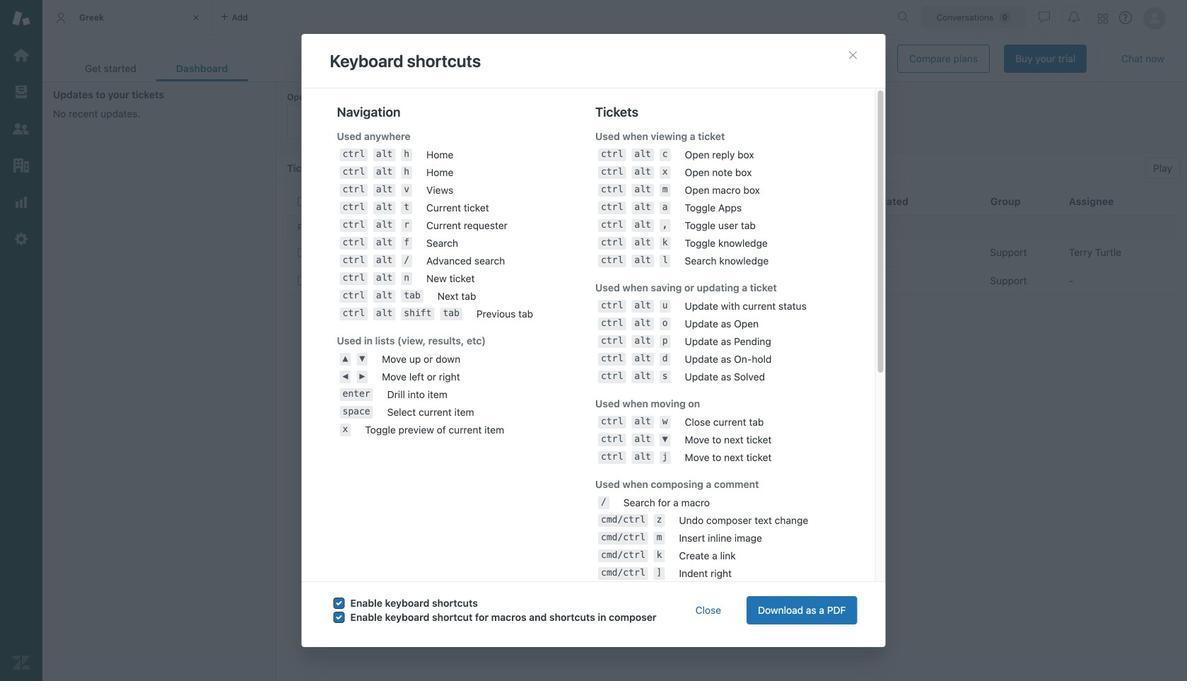 Task type: vqa. For each thing, say whether or not it's contained in the screenshot.
Tabs TAB LIST
yes



Task type: locate. For each thing, give the bounding box(es) containing it.
tab list
[[65, 55, 248, 81]]

views image
[[12, 83, 30, 101]]

None checkbox
[[298, 276, 307, 285]]

tabs tab list
[[42, 0, 892, 35]]

1 vertical spatial close image
[[848, 50, 859, 61]]

tab
[[42, 0, 212, 35], [65, 55, 156, 81]]

close image
[[189, 11, 203, 25], [848, 50, 859, 61]]

None checkbox
[[298, 248, 307, 257]]

dialog
[[302, 34, 886, 681]]

customers image
[[12, 120, 30, 138]]

zendesk products image
[[1099, 14, 1109, 24]]

main element
[[0, 0, 42, 681]]

0 horizontal spatial close image
[[189, 11, 203, 25]]

get started image
[[12, 46, 30, 64]]

zendesk support image
[[12, 9, 30, 28]]

grid
[[277, 187, 1188, 681]]

0 vertical spatial close image
[[189, 11, 203, 25]]

Select All Tickets checkbox
[[298, 197, 307, 206]]



Task type: describe. For each thing, give the bounding box(es) containing it.
1 horizontal spatial close image
[[848, 50, 859, 61]]

zendesk image
[[12, 654, 30, 672]]

0 vertical spatial tab
[[42, 0, 212, 35]]

1 vertical spatial tab
[[65, 55, 156, 81]]

get help image
[[1120, 11, 1133, 24]]

close image inside tabs tab list
[[189, 11, 203, 25]]

admin image
[[12, 230, 30, 248]]

March 20, 2024 text field
[[820, 54, 886, 64]]

reporting image
[[12, 193, 30, 212]]

organizations image
[[12, 156, 30, 175]]



